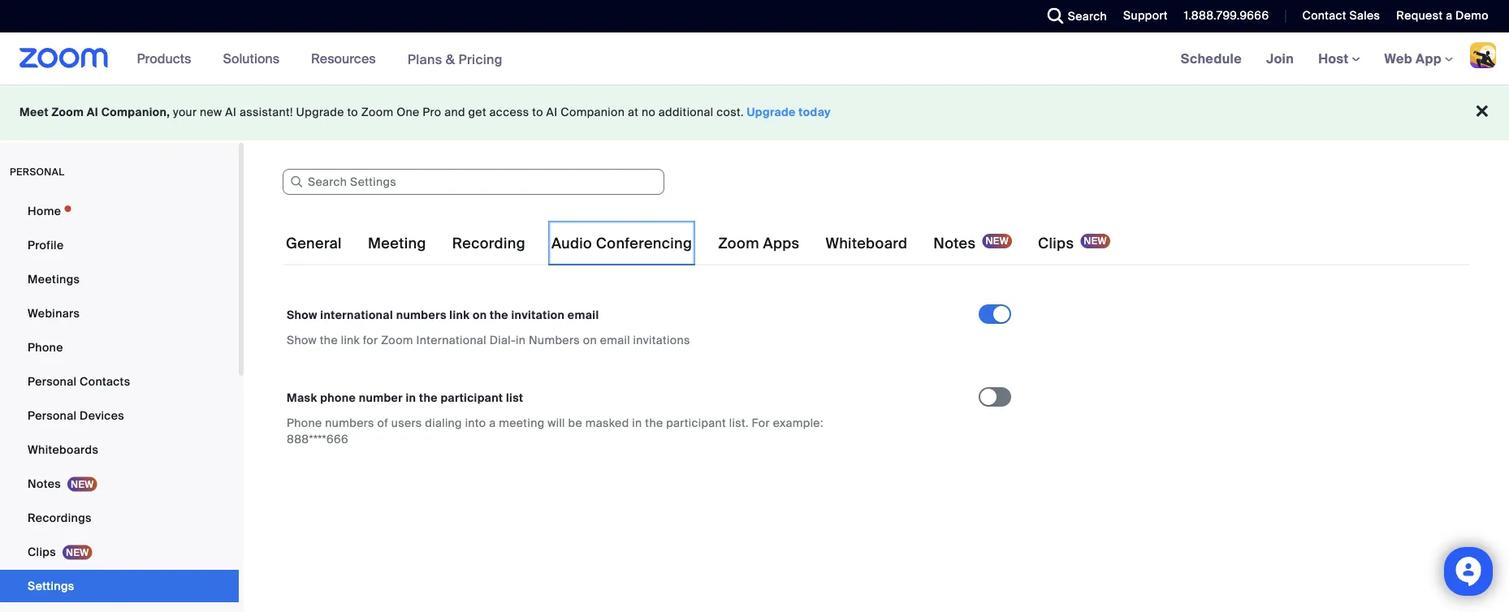 Task type: locate. For each thing, give the bounding box(es) containing it.
0 vertical spatial email
[[568, 307, 599, 323]]

in right masked on the bottom left of page
[[632, 416, 642, 431]]

on right numbers
[[583, 333, 597, 348]]

the up dial-
[[490, 307, 508, 323]]

meetings navigation
[[1169, 32, 1509, 86]]

1 vertical spatial personal
[[28, 408, 77, 423]]

phone up 888****666
[[287, 416, 322, 431]]

888****666
[[287, 432, 349, 447]]

phone inside personal menu "menu"
[[28, 340, 63, 355]]

0 horizontal spatial upgrade
[[296, 105, 344, 120]]

resources button
[[311, 32, 383, 84]]

0 vertical spatial numbers
[[396, 307, 447, 323]]

meet zoom ai companion, footer
[[0, 84, 1509, 141]]

link left for
[[341, 333, 360, 348]]

numbers inside phone numbers of users dialing into a meeting will be masked in the participant list. for example: 888****666
[[325, 416, 374, 431]]

1 vertical spatial clips
[[28, 545, 56, 560]]

1 vertical spatial a
[[489, 416, 496, 431]]

conferencing
[[596, 234, 692, 253]]

2 horizontal spatial in
[[632, 416, 642, 431]]

the up "dialing"
[[419, 390, 438, 405]]

invitation
[[511, 307, 565, 323]]

numbers
[[529, 333, 580, 348]]

ai left companion in the top of the page
[[546, 105, 558, 120]]

1 horizontal spatial on
[[583, 333, 597, 348]]

ai right new at the top left
[[225, 105, 237, 120]]

home link
[[0, 195, 239, 227]]

international
[[416, 333, 487, 348]]

no
[[642, 105, 656, 120]]

0 horizontal spatial email
[[568, 307, 599, 323]]

audio conferencing
[[552, 234, 692, 253]]

personal contacts link
[[0, 366, 239, 398]]

upgrade down product information navigation
[[296, 105, 344, 120]]

personal inside "link"
[[28, 374, 77, 389]]

search button
[[1036, 0, 1111, 32]]

0 horizontal spatial clips
[[28, 545, 56, 560]]

contact sales link
[[1290, 0, 1385, 32], [1303, 8, 1381, 23]]

dialing
[[425, 416, 462, 431]]

products button
[[137, 32, 199, 84]]

assistant!
[[240, 105, 293, 120]]

to down resources dropdown button
[[347, 105, 358, 120]]

0 vertical spatial notes
[[934, 234, 976, 253]]

1 horizontal spatial ai
[[225, 105, 237, 120]]

in down the invitation
[[516, 333, 526, 348]]

contacts
[[80, 374, 130, 389]]

0 vertical spatial show
[[287, 307, 317, 323]]

email
[[568, 307, 599, 323], [600, 333, 630, 348]]

1 upgrade from the left
[[296, 105, 344, 120]]

1 horizontal spatial phone
[[287, 416, 322, 431]]

2 horizontal spatial ai
[[546, 105, 558, 120]]

schedule
[[1181, 50, 1242, 67]]

into
[[465, 416, 486, 431]]

2 vertical spatial in
[[632, 416, 642, 431]]

0 vertical spatial a
[[1446, 8, 1453, 23]]

request a demo
[[1397, 8, 1489, 23]]

1 horizontal spatial notes
[[934, 234, 976, 253]]

request a demo link
[[1385, 0, 1509, 32], [1397, 8, 1489, 23]]

on
[[473, 307, 487, 323], [583, 333, 597, 348]]

1 ai from the left
[[87, 105, 98, 120]]

0 horizontal spatial numbers
[[325, 416, 374, 431]]

web app button
[[1385, 50, 1453, 67]]

1.888.799.9666 button
[[1172, 0, 1273, 32], [1184, 8, 1269, 23]]

1 horizontal spatial numbers
[[396, 307, 447, 323]]

meeting
[[499, 416, 545, 431]]

zoom left one
[[361, 105, 394, 120]]

email up numbers
[[568, 307, 599, 323]]

the right masked on the bottom left of page
[[645, 416, 663, 431]]

pricing
[[459, 51, 503, 68]]

1 horizontal spatial participant
[[666, 416, 726, 431]]

zoom apps
[[718, 234, 800, 253]]

schedule link
[[1169, 32, 1254, 84]]

numbers up the international
[[396, 307, 447, 323]]

1 vertical spatial notes
[[28, 476, 61, 491]]

zoom right "meet"
[[52, 105, 84, 120]]

webinars
[[28, 306, 80, 321]]

show up mask
[[287, 333, 317, 348]]

2 personal from the top
[[28, 408, 77, 423]]

0 horizontal spatial a
[[489, 416, 496, 431]]

show left international
[[287, 307, 317, 323]]

contact sales
[[1303, 8, 1381, 23]]

0 horizontal spatial participant
[[441, 390, 503, 405]]

to right access
[[532, 105, 543, 120]]

2 show from the top
[[287, 333, 317, 348]]

the inside phone numbers of users dialing into a meeting will be masked in the participant list. for example: 888****666
[[645, 416, 663, 431]]

zoom inside tabs of my account settings page 'tab list'
[[718, 234, 759, 253]]

demo
[[1456, 8, 1489, 23]]

personal
[[10, 166, 65, 178]]

at
[[628, 105, 639, 120]]

participant up into
[[441, 390, 503, 405]]

in
[[516, 333, 526, 348], [406, 390, 416, 405], [632, 416, 642, 431]]

0 horizontal spatial in
[[406, 390, 416, 405]]

0 vertical spatial personal
[[28, 374, 77, 389]]

companion
[[561, 105, 625, 120]]

masked
[[586, 416, 629, 431]]

0 vertical spatial clips
[[1038, 234, 1074, 253]]

1 vertical spatial phone
[[287, 416, 322, 431]]

2 upgrade from the left
[[747, 105, 796, 120]]

a inside phone numbers of users dialing into a meeting will be masked in the participant list. for example: 888****666
[[489, 416, 496, 431]]

apps
[[763, 234, 800, 253]]

1 vertical spatial participant
[[666, 416, 726, 431]]

personal for personal contacts
[[28, 374, 77, 389]]

1 horizontal spatial link
[[450, 307, 470, 323]]

numbers
[[396, 307, 447, 323], [325, 416, 374, 431]]

participant left list.
[[666, 416, 726, 431]]

1 horizontal spatial upgrade
[[747, 105, 796, 120]]

in up users
[[406, 390, 416, 405]]

recording
[[452, 234, 526, 253]]

upgrade right cost.
[[747, 105, 796, 120]]

phone for phone numbers of users dialing into a meeting will be masked in the participant list. for example: 888****666
[[287, 416, 322, 431]]

invitations
[[633, 333, 690, 348]]

1.888.799.9666 button up schedule link at the top of the page
[[1184, 8, 1269, 23]]

3 ai from the left
[[546, 105, 558, 120]]

profile picture image
[[1470, 42, 1496, 68]]

a left demo
[[1446, 8, 1453, 23]]

phone inside phone numbers of users dialing into a meeting will be masked in the participant list. for example: 888****666
[[287, 416, 322, 431]]

zoom left apps
[[718, 234, 759, 253]]

1 vertical spatial in
[[406, 390, 416, 405]]

0 horizontal spatial notes
[[28, 476, 61, 491]]

show for show international numbers link on the invitation email
[[287, 307, 317, 323]]

0 vertical spatial in
[[516, 333, 526, 348]]

1 horizontal spatial clips
[[1038, 234, 1074, 253]]

0 vertical spatial phone
[[28, 340, 63, 355]]

participant
[[441, 390, 503, 405], [666, 416, 726, 431]]

the
[[490, 307, 508, 323], [320, 333, 338, 348], [419, 390, 438, 405], [645, 416, 663, 431]]

show the link for zoom international dial-in numbers on email invitations
[[287, 333, 690, 348]]

1 vertical spatial show
[[287, 333, 317, 348]]

1 show from the top
[[287, 307, 317, 323]]

app
[[1416, 50, 1442, 67]]

1 vertical spatial on
[[583, 333, 597, 348]]

show
[[287, 307, 317, 323], [287, 333, 317, 348]]

settings link
[[0, 570, 239, 603]]

1 vertical spatial numbers
[[325, 416, 374, 431]]

the down international
[[320, 333, 338, 348]]

ai
[[87, 105, 98, 120], [225, 105, 237, 120], [546, 105, 558, 120]]

numbers down phone
[[325, 416, 374, 431]]

support link
[[1111, 0, 1172, 32], [1124, 8, 1168, 23]]

list
[[506, 390, 524, 405]]

meet
[[19, 105, 49, 120]]

1 personal from the top
[[28, 374, 77, 389]]

personal
[[28, 374, 77, 389], [28, 408, 77, 423]]

a right into
[[489, 416, 496, 431]]

on up show the link for zoom international dial-in numbers on email invitations
[[473, 307, 487, 323]]

tabs of my account settings page tab list
[[283, 221, 1114, 266]]

phone down webinars
[[28, 340, 63, 355]]

example:
[[773, 416, 824, 431]]

1 horizontal spatial in
[[516, 333, 526, 348]]

banner
[[0, 32, 1509, 86]]

plans & pricing link
[[408, 51, 503, 68], [408, 51, 503, 68]]

1 to from the left
[[347, 105, 358, 120]]

0 horizontal spatial phone
[[28, 340, 63, 355]]

link up the international
[[450, 307, 470, 323]]

0 horizontal spatial on
[[473, 307, 487, 323]]

email left invitations
[[600, 333, 630, 348]]

ai left "companion,"
[[87, 105, 98, 120]]

zoom right for
[[381, 333, 413, 348]]

1 vertical spatial email
[[600, 333, 630, 348]]

0 horizontal spatial ai
[[87, 105, 98, 120]]

product information navigation
[[125, 32, 515, 86]]

phone numbers of users dialing into a meeting will be masked in the participant list. for example: 888****666
[[287, 416, 824, 447]]

personal up whiteboards
[[28, 408, 77, 423]]

0 vertical spatial on
[[473, 307, 487, 323]]

1 horizontal spatial a
[[1446, 8, 1453, 23]]

clips
[[1038, 234, 1074, 253], [28, 545, 56, 560]]

1 horizontal spatial to
[[532, 105, 543, 120]]

1.888.799.9666 button up schedule at the top right of the page
[[1172, 0, 1273, 32]]

host
[[1319, 50, 1352, 67]]

1 vertical spatial link
[[341, 333, 360, 348]]

0 horizontal spatial to
[[347, 105, 358, 120]]

personal up personal devices
[[28, 374, 77, 389]]



Task type: describe. For each thing, give the bounding box(es) containing it.
clips link
[[0, 536, 239, 569]]

request
[[1397, 8, 1443, 23]]

phone for phone
[[28, 340, 63, 355]]

zoom logo image
[[19, 48, 109, 68]]

&
[[446, 51, 455, 68]]

support
[[1124, 8, 1168, 23]]

products
[[137, 50, 191, 67]]

1 horizontal spatial email
[[600, 333, 630, 348]]

in inside phone numbers of users dialing into a meeting will be masked in the participant list. for example: 888****666
[[632, 416, 642, 431]]

0 horizontal spatial link
[[341, 333, 360, 348]]

web app
[[1385, 50, 1442, 67]]

contact
[[1303, 8, 1347, 23]]

number
[[359, 390, 403, 405]]

new
[[200, 105, 222, 120]]

solutions button
[[223, 32, 287, 84]]

one
[[397, 105, 420, 120]]

solutions
[[223, 50, 280, 67]]

your
[[173, 105, 197, 120]]

pro
[[423, 105, 442, 120]]

users
[[391, 416, 422, 431]]

dial-
[[490, 333, 516, 348]]

profile
[[28, 238, 64, 253]]

will
[[548, 416, 565, 431]]

banner containing products
[[0, 32, 1509, 86]]

mask phone number in the participant list
[[287, 390, 524, 405]]

and
[[445, 105, 465, 120]]

cost.
[[717, 105, 744, 120]]

for
[[752, 416, 770, 431]]

access
[[490, 105, 529, 120]]

clips inside "link"
[[28, 545, 56, 560]]

personal contacts
[[28, 374, 130, 389]]

plans & pricing
[[408, 51, 503, 68]]

clips inside tabs of my account settings page 'tab list'
[[1038, 234, 1074, 253]]

companion,
[[101, 105, 170, 120]]

web
[[1385, 50, 1413, 67]]

plans
[[408, 51, 442, 68]]

for
[[363, 333, 378, 348]]

personal for personal devices
[[28, 408, 77, 423]]

host button
[[1319, 50, 1360, 67]]

phone
[[320, 390, 356, 405]]

participant inside phone numbers of users dialing into a meeting will be masked in the participant list. for example: 888****666
[[666, 416, 726, 431]]

notes inside tabs of my account settings page 'tab list'
[[934, 234, 976, 253]]

0 vertical spatial participant
[[441, 390, 503, 405]]

audio
[[552, 234, 592, 253]]

sales
[[1350, 8, 1381, 23]]

join link
[[1254, 32, 1306, 84]]

2 ai from the left
[[225, 105, 237, 120]]

notes inside 'link'
[[28, 476, 61, 491]]

search
[[1068, 9, 1107, 24]]

list.
[[729, 416, 749, 431]]

whiteboard
[[826, 234, 908, 253]]

recordings
[[28, 511, 92, 526]]

additional
[[659, 105, 714, 120]]

upgrade today link
[[747, 105, 831, 120]]

webinars link
[[0, 297, 239, 330]]

phone link
[[0, 331, 239, 364]]

general
[[286, 234, 342, 253]]

whiteboards
[[28, 442, 98, 457]]

0 vertical spatial link
[[450, 307, 470, 323]]

home
[[28, 204, 61, 219]]

get
[[468, 105, 487, 120]]

notes link
[[0, 468, 239, 500]]

show for show the link for zoom international dial-in numbers on email invitations
[[287, 333, 317, 348]]

recordings link
[[0, 502, 239, 535]]

whiteboards link
[[0, 434, 239, 466]]

of
[[377, 416, 388, 431]]

meetings link
[[0, 263, 239, 296]]

personal devices
[[28, 408, 124, 423]]

personal devices link
[[0, 400, 239, 432]]

be
[[568, 416, 583, 431]]

join
[[1267, 50, 1294, 67]]

international
[[320, 307, 393, 323]]

meeting
[[368, 234, 426, 253]]

devices
[[80, 408, 124, 423]]

personal menu menu
[[0, 195, 239, 613]]

show international numbers link on the invitation email
[[287, 307, 599, 323]]

resources
[[311, 50, 376, 67]]

mask
[[287, 390, 317, 405]]

meet zoom ai companion, your new ai assistant! upgrade to zoom one pro and get access to ai companion at no additional cost. upgrade today
[[19, 105, 831, 120]]

1.888.799.9666
[[1184, 8, 1269, 23]]

Search Settings text field
[[283, 169, 665, 195]]

2 to from the left
[[532, 105, 543, 120]]

profile link
[[0, 229, 239, 262]]



Task type: vqa. For each thing, say whether or not it's contained in the screenshot.
the Whiteboard Title text box
no



